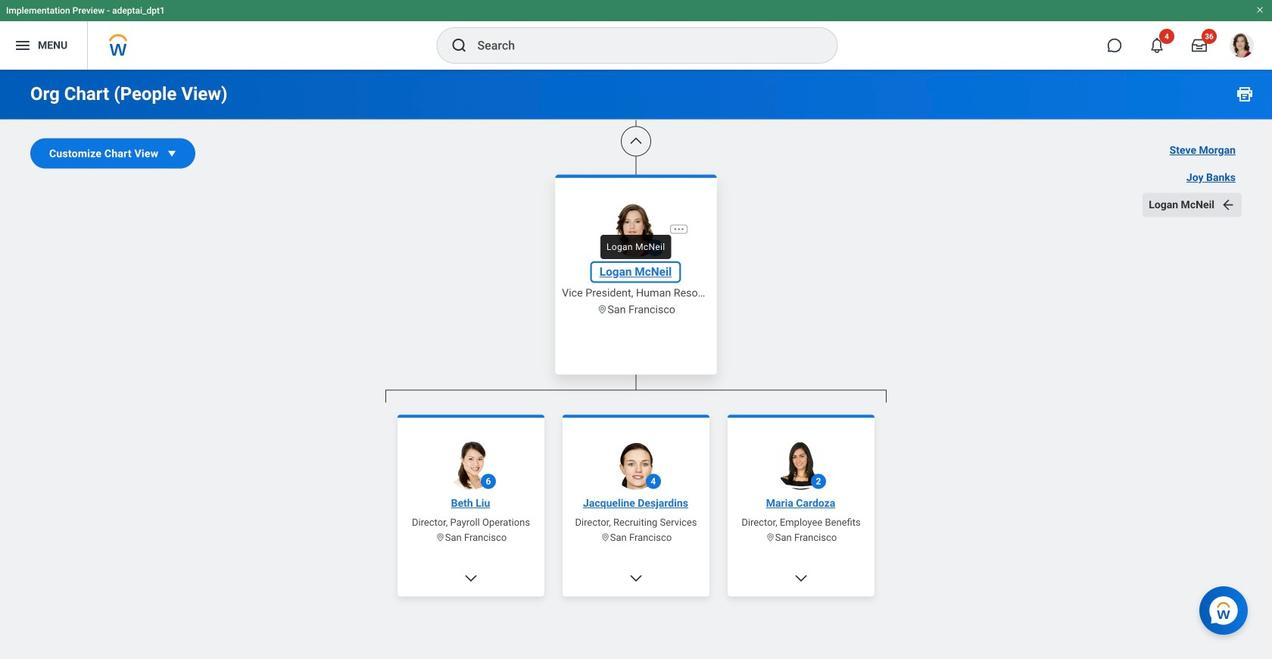 Task type: describe. For each thing, give the bounding box(es) containing it.
profile logan mcneil image
[[1231, 33, 1255, 61]]

inbox large image
[[1193, 38, 1208, 53]]

arrow left image
[[1221, 197, 1237, 213]]

location image for third the chevron down icon from the left
[[766, 533, 776, 543]]

2 chevron down image from the left
[[629, 571, 644, 586]]

location image for 1st the chevron down icon from left
[[436, 533, 445, 543]]

Search Workday  search field
[[478, 29, 807, 62]]

search image
[[450, 36, 469, 55]]

3 chevron down image from the left
[[794, 571, 809, 586]]

caret down image
[[165, 146, 180, 161]]

chevron up image
[[629, 134, 644, 149]]



Task type: vqa. For each thing, say whether or not it's contained in the screenshot.
3rd MENU ITEM from the top of the page
no



Task type: locate. For each thing, give the bounding box(es) containing it.
tooltip
[[596, 230, 676, 264]]

0 horizontal spatial location image
[[436, 533, 445, 543]]

2 horizontal spatial location image
[[766, 533, 776, 543]]

location image
[[597, 304, 608, 315]]

1 chevron down image from the left
[[464, 571, 479, 586]]

print org chart image
[[1237, 85, 1255, 103]]

logan mcneil, logan mcneil, 3 direct reports element
[[386, 403, 887, 659]]

2 location image from the left
[[601, 533, 611, 543]]

3 location image from the left
[[766, 533, 776, 543]]

1 horizontal spatial chevron down image
[[629, 571, 644, 586]]

2 horizontal spatial chevron down image
[[794, 571, 809, 586]]

location image
[[436, 533, 445, 543], [601, 533, 611, 543], [766, 533, 776, 543]]

1 location image from the left
[[436, 533, 445, 543]]

main content
[[0, 0, 1273, 659]]

notifications large image
[[1150, 38, 1165, 53]]

0 horizontal spatial chevron down image
[[464, 571, 479, 586]]

location image for 2nd the chevron down icon from left
[[601, 533, 611, 543]]

justify image
[[14, 36, 32, 55]]

1 horizontal spatial location image
[[601, 533, 611, 543]]

chevron down image
[[464, 571, 479, 586], [629, 571, 644, 586], [794, 571, 809, 586]]

banner
[[0, 0, 1273, 70]]

related actions image
[[673, 223, 686, 236]]

close environment banner image
[[1256, 5, 1265, 14]]



